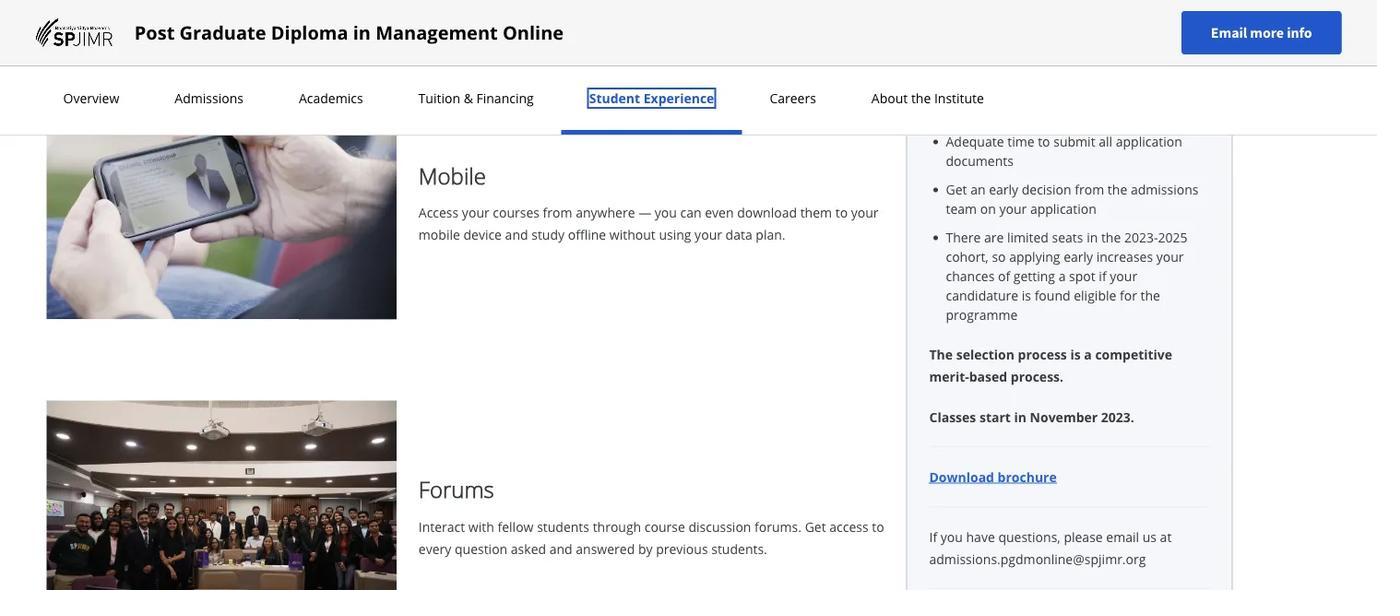 Task type: locate. For each thing, give the bounding box(es) containing it.
faculty
[[1009, 35, 1049, 53]]

application inside the adequate time to submit all application documents
[[1116, 133, 1183, 150]]

1 vertical spatial early
[[1064, 248, 1093, 266]]

1 vertical spatial a
[[1084, 346, 1092, 363]]

the
[[930, 346, 953, 363]]

a left the spot
[[1059, 268, 1066, 285]]

of inside watch the recording of the masterclass on learning to learn- finding your sweet spot, by spjimr faculty on 16 october 2023
[[1072, 0, 1084, 14]]

of down so
[[998, 268, 1010, 285]]

1 horizontal spatial is
[[1071, 346, 1081, 363]]

the up the finding
[[1087, 0, 1107, 14]]

0 horizontal spatial application
[[1030, 200, 1097, 218]]

0 vertical spatial application
[[1116, 133, 1183, 150]]

your down 2025
[[1157, 248, 1184, 266]]

0 horizontal spatial from
[[543, 204, 573, 221]]

0 horizontal spatial and
[[505, 226, 528, 243]]

early:
[[1061, 94, 1097, 111]]

all
[[1099, 133, 1113, 150]]

access
[[830, 518, 869, 535]]

email
[[1107, 528, 1140, 546]]

watch the recording of the masterclass on learning to learn- finding your sweet spot, by spjimr faculty on 16 october 2023
[[946, 0, 1203, 53]]

0 horizontal spatial you
[[655, 204, 677, 221]]

get inside interact with fellow students through course discussion forums. get access to every question asked and answered by previous students.
[[805, 518, 826, 535]]

here link
[[1175, 35, 1202, 53]]

admissions link
[[169, 89, 249, 107]]

2 vertical spatial on
[[981, 200, 996, 218]]

on left 16 at the right top
[[1052, 35, 1068, 53]]

application right 'all'
[[1116, 133, 1183, 150]]

early inside there are limited seats in the 2023-2025 cohort, so applying early increases your chances of getting a spot if your candidature is found eligible for the programme
[[1064, 248, 1093, 266]]

management
[[376, 20, 498, 45]]

by
[[946, 35, 961, 53], [638, 540, 653, 558]]

1 vertical spatial you
[[941, 528, 963, 546]]

0 horizontal spatial is
[[1022, 287, 1031, 304]]

to right them
[[836, 204, 848, 221]]

to inside interact with fellow students through course discussion forums. get access to every question asked and answered by previous students.
[[872, 518, 884, 535]]

0 horizontal spatial a
[[1059, 268, 1066, 285]]

from down adequate time to submit all application documents 'list item' at the right top
[[1075, 181, 1105, 198]]

admissions
[[175, 89, 244, 107]]

the left the admissions
[[1108, 181, 1128, 198]]

is
[[1022, 287, 1031, 304], [1071, 346, 1081, 363]]

students
[[537, 518, 590, 535]]

adequate time to submit all application documents list item
[[946, 132, 1210, 171]]

get an early decision from the admissions team on your application list item
[[946, 180, 1210, 219]]

download brochure
[[930, 468, 1057, 486]]

of up the finding
[[1072, 0, 1084, 14]]

through
[[593, 518, 641, 535]]

more
[[1251, 24, 1284, 42]]

careers link
[[764, 89, 822, 107]]

anywhere
[[576, 204, 635, 221]]

early right an
[[989, 181, 1019, 198]]

of
[[1072, 0, 1084, 14], [986, 94, 999, 111], [998, 268, 1010, 285]]

0 vertical spatial of
[[1072, 0, 1084, 14]]

your up october
[[1104, 16, 1131, 33]]

get left access
[[805, 518, 826, 535]]

applying
[[1003, 94, 1058, 111], [1010, 248, 1061, 266]]

is down getting at top right
[[1022, 287, 1031, 304]]

1 vertical spatial in
[[1087, 229, 1098, 246]]

from inside access your courses from anywhere — you can even download them to your mobile device and study offline without using your data plan.
[[543, 204, 573, 221]]

study
[[532, 226, 565, 243]]

to
[[1002, 16, 1014, 33], [1038, 133, 1050, 150], [836, 204, 848, 221], [872, 518, 884, 535]]

spot,
[[1173, 16, 1203, 33]]

masterclass
[[1110, 0, 1182, 14]]

on up spot,
[[1185, 0, 1201, 14]]

0 vertical spatial from
[[1075, 181, 1105, 198]]

&
[[464, 89, 473, 107]]

submit
[[1054, 133, 1096, 150]]

you right if on the bottom of the page
[[941, 528, 963, 546]]

applying up 'time'
[[1003, 94, 1058, 111]]

to inside watch the recording of the masterclass on learning to learn- finding your sweet spot, by spjimr faculty on 16 october 2023
[[1002, 16, 1014, 33]]

0 horizontal spatial get
[[805, 518, 826, 535]]

to left the learn-
[[1002, 16, 1014, 33]]

overview
[[63, 89, 119, 107]]

early up the spot
[[1064, 248, 1093, 266]]

benefits of applying early:
[[930, 94, 1097, 111]]

0 vertical spatial and
[[505, 226, 528, 243]]

eligible
[[1074, 287, 1117, 304]]

2 vertical spatial in
[[1014, 408, 1027, 426]]

about
[[872, 89, 908, 107]]

admissions
[[1131, 181, 1199, 198]]

0 vertical spatial get
[[946, 181, 967, 198]]

if you have questions, please email us at admissions.pgdmonline@spjimr.org
[[930, 528, 1172, 568]]

get inside get an early decision from the admissions team on your application
[[946, 181, 967, 198]]

1 horizontal spatial by
[[946, 35, 961, 53]]

even
[[705, 204, 734, 221]]

application down decision
[[1030, 200, 1097, 218]]

here .
[[1175, 35, 1206, 53]]

spjimr
[[964, 35, 1006, 53]]

your
[[1104, 16, 1131, 33], [1000, 200, 1027, 218], [462, 204, 490, 221], [851, 204, 879, 221], [695, 226, 722, 243], [1157, 248, 1184, 266], [1110, 268, 1138, 285]]

2023-
[[1125, 229, 1158, 246]]

0 horizontal spatial by
[[638, 540, 653, 558]]

a right process
[[1084, 346, 1092, 363]]

in right seats
[[1087, 229, 1098, 246]]

1 horizontal spatial early
[[1064, 248, 1093, 266]]

0 vertical spatial in
[[353, 20, 371, 45]]

the
[[987, 0, 1007, 14], [1087, 0, 1107, 14], [911, 89, 931, 107], [1108, 181, 1128, 198], [1102, 229, 1121, 246], [1141, 287, 1161, 304]]

download brochure link
[[930, 468, 1057, 486]]

1 horizontal spatial get
[[946, 181, 967, 198]]

there
[[946, 229, 981, 246]]

2 horizontal spatial on
[[1185, 0, 1201, 14]]

in right diploma
[[353, 20, 371, 45]]

to right 'time'
[[1038, 133, 1050, 150]]

by down learning
[[946, 35, 961, 53]]

on down an
[[981, 200, 996, 218]]

1 vertical spatial get
[[805, 518, 826, 535]]

1 horizontal spatial in
[[1014, 408, 1027, 426]]

is inside there are limited seats in the 2023-2025 cohort, so applying early increases your chances of getting a spot if your candidature is found eligible for the programme
[[1022, 287, 1031, 304]]

list item
[[946, 0, 1210, 54]]

your up limited
[[1000, 200, 1027, 218]]

fellow
[[498, 518, 534, 535]]

so
[[992, 248, 1006, 266]]

1 vertical spatial on
[[1052, 35, 1068, 53]]

a
[[1059, 268, 1066, 285], [1084, 346, 1092, 363]]

questions,
[[999, 528, 1061, 546]]

1 vertical spatial from
[[543, 204, 573, 221]]

by down course
[[638, 540, 653, 558]]

0 horizontal spatial early
[[989, 181, 1019, 198]]

get
[[946, 181, 967, 198], [805, 518, 826, 535]]

you inside the if you have questions, please email us at admissions.pgdmonline@spjimr.org
[[941, 528, 963, 546]]

of right institute
[[986, 94, 999, 111]]

recording
[[1010, 0, 1068, 14]]

from up study
[[543, 204, 573, 221]]

is right process
[[1071, 346, 1081, 363]]

and
[[505, 226, 528, 243], [550, 540, 573, 558]]

classes
[[930, 408, 976, 426]]

chances
[[946, 268, 995, 285]]

for
[[1120, 287, 1138, 304]]

early
[[989, 181, 1019, 198], [1064, 248, 1093, 266]]

applying up getting at top right
[[1010, 248, 1061, 266]]

you inside access your courses from anywhere — you can even download them to your mobile device and study offline without using your data plan.
[[655, 204, 677, 221]]

merit-
[[930, 368, 969, 385]]

2 vertical spatial of
[[998, 268, 1010, 285]]

2023.
[[1101, 408, 1135, 426]]

and inside interact with fellow students through course discussion forums. get access to every question asked and answered by previous students.
[[550, 540, 573, 558]]

download
[[930, 468, 995, 486]]

0 vertical spatial a
[[1059, 268, 1066, 285]]

to right access
[[872, 518, 884, 535]]

get an early decision from the admissions team on your application
[[946, 181, 1199, 218]]

careers
[[770, 89, 816, 107]]

and down courses
[[505, 226, 528, 243]]

previous
[[656, 540, 708, 558]]

0 vertical spatial you
[[655, 204, 677, 221]]

financing
[[477, 89, 534, 107]]

the right for
[[1141, 287, 1161, 304]]

0 vertical spatial by
[[946, 35, 961, 53]]

1 horizontal spatial and
[[550, 540, 573, 558]]

your inside watch the recording of the masterclass on learning to learn- finding your sweet spot, by spjimr faculty on 16 october 2023
[[1104, 16, 1131, 33]]

in right start
[[1014, 408, 1027, 426]]

get up team
[[946, 181, 967, 198]]

0 horizontal spatial in
[[353, 20, 371, 45]]

applying inside there are limited seats in the 2023-2025 cohort, so applying early increases your chances of getting a spot if your candidature is found eligible for the programme
[[1010, 248, 1061, 266]]

.
[[1202, 35, 1206, 53]]

1 vertical spatial and
[[550, 540, 573, 558]]

brochure
[[998, 468, 1057, 486]]

1 vertical spatial is
[[1071, 346, 1081, 363]]

mobile
[[419, 160, 486, 190]]

and down students
[[550, 540, 573, 558]]

1 horizontal spatial you
[[941, 528, 963, 546]]

0 horizontal spatial on
[[981, 200, 996, 218]]

1 horizontal spatial on
[[1052, 35, 1068, 53]]

2 horizontal spatial in
[[1087, 229, 1098, 246]]

1 horizontal spatial a
[[1084, 346, 1092, 363]]

start
[[980, 408, 1011, 426]]

on inside get an early decision from the admissions team on your application
[[981, 200, 996, 218]]

1 vertical spatial by
[[638, 540, 653, 558]]

0 vertical spatial is
[[1022, 287, 1031, 304]]

1 horizontal spatial application
[[1116, 133, 1183, 150]]

to inside the adequate time to submit all application documents
[[1038, 133, 1050, 150]]

0 vertical spatial early
[[989, 181, 1019, 198]]

at
[[1160, 528, 1172, 546]]

process.
[[1011, 368, 1064, 385]]

you right — on the top left
[[655, 204, 677, 221]]

list
[[937, 132, 1210, 325]]

1 vertical spatial applying
[[1010, 248, 1061, 266]]

early inside get an early decision from the admissions team on your application
[[989, 181, 1019, 198]]

1 horizontal spatial from
[[1075, 181, 1105, 198]]

question
[[455, 540, 508, 558]]

1 vertical spatial application
[[1030, 200, 1097, 218]]

s.p. jain institute of management and research image
[[36, 18, 112, 48]]

from
[[1075, 181, 1105, 198], [543, 204, 573, 221]]

here
[[1175, 35, 1202, 53]]

course
[[645, 518, 685, 535]]



Task type: vqa. For each thing, say whether or not it's contained in the screenshot.
latest
no



Task type: describe. For each thing, give the bounding box(es) containing it.
time
[[1008, 133, 1035, 150]]

based
[[969, 368, 1008, 385]]

the right about
[[911, 89, 931, 107]]

by inside watch the recording of the masterclass on learning to learn- finding your sweet spot, by spjimr faculty on 16 october 2023
[[946, 35, 961, 53]]

in inside there are limited seats in the 2023-2025 cohort, so applying early increases your chances of getting a spot if your candidature is found eligible for the programme
[[1087, 229, 1098, 246]]

can
[[680, 204, 702, 221]]

your right them
[[851, 204, 879, 221]]

team
[[946, 200, 977, 218]]

2023
[[1142, 35, 1171, 53]]

adequate time to submit all application documents
[[946, 133, 1183, 170]]

experience
[[644, 89, 714, 107]]

the selection process is a competitive merit-based process.
[[930, 346, 1173, 385]]

student experience link
[[584, 89, 720, 107]]

us
[[1143, 528, 1157, 546]]

tuition & financing link
[[413, 89, 539, 107]]

getting
[[1014, 268, 1056, 285]]

institute
[[935, 89, 984, 107]]

device
[[464, 226, 502, 243]]

interact
[[419, 518, 465, 535]]

application inside get an early decision from the admissions team on your application
[[1030, 200, 1097, 218]]

please
[[1064, 528, 1103, 546]]

mobile
[[419, 226, 460, 243]]

students.
[[712, 540, 767, 558]]

from inside get an early decision from the admissions team on your application
[[1075, 181, 1105, 198]]

answered
[[576, 540, 635, 558]]

are
[[984, 229, 1004, 246]]

selection
[[957, 346, 1015, 363]]

courses
[[493, 204, 540, 221]]

—
[[639, 204, 652, 221]]

learn-
[[1018, 16, 1053, 33]]

email more info button
[[1182, 11, 1342, 54]]

your down even
[[695, 226, 722, 243]]

plan.
[[756, 226, 786, 243]]

discussion
[[689, 518, 751, 535]]

increases
[[1097, 248, 1153, 266]]

october
[[1089, 35, 1138, 53]]

your up device
[[462, 204, 490, 221]]

adequate
[[946, 133, 1004, 150]]

0 vertical spatial applying
[[1003, 94, 1058, 111]]

email more info
[[1211, 24, 1312, 42]]

november
[[1030, 408, 1098, 426]]

1 vertical spatial of
[[986, 94, 999, 111]]

there are limited seats in the 2023-2025 cohort, so applying early increases your chances of getting a spot if your candidature is found eligible for the programme list item
[[946, 228, 1210, 325]]

16
[[1071, 35, 1086, 53]]

by inside interact with fellow students through course discussion forums. get access to every question asked and answered by previous students.
[[638, 540, 653, 558]]

if
[[1099, 268, 1107, 285]]

access
[[419, 204, 459, 221]]

forums
[[419, 474, 494, 504]]

email
[[1211, 24, 1248, 42]]

with
[[469, 518, 494, 535]]

admissions.pgdmonline@spjimr.org
[[930, 550, 1146, 568]]

interact with fellow students through course discussion forums. get access to every question asked and answered by previous students.
[[419, 518, 884, 558]]

the up learning
[[987, 0, 1007, 14]]

using
[[659, 226, 691, 243]]

watch
[[946, 0, 984, 14]]

asked
[[511, 540, 546, 558]]

is inside the selection process is a competitive merit-based process.
[[1071, 346, 1081, 363]]

about the institute link
[[866, 89, 990, 107]]

a inside there are limited seats in the 2023-2025 cohort, so applying early increases your chances of getting a spot if your candidature is found eligible for the programme
[[1059, 268, 1066, 285]]

decision
[[1022, 181, 1072, 198]]

a inside the selection process is a competitive merit-based process.
[[1084, 346, 1092, 363]]

found
[[1035, 287, 1071, 304]]

offline
[[568, 226, 606, 243]]

academics link
[[293, 89, 369, 107]]

info
[[1287, 24, 1312, 42]]

limited
[[1007, 229, 1049, 246]]

tuition & financing
[[418, 89, 534, 107]]

without
[[610, 226, 656, 243]]

student
[[589, 89, 640, 107]]

your inside get an early decision from the admissions team on your application
[[1000, 200, 1027, 218]]

access your courses from anywhere — you can even download them to your mobile device and study offline without using your data plan.
[[419, 204, 879, 243]]

the inside get an early decision from the admissions team on your application
[[1108, 181, 1128, 198]]

process
[[1018, 346, 1067, 363]]

have
[[966, 528, 995, 546]]

there are limited seats in the 2023-2025 cohort, so applying early increases your chances of getting a spot if your candidature is found eligible for the programme
[[946, 229, 1188, 324]]

benefits
[[930, 94, 983, 111]]

diploma
[[271, 20, 348, 45]]

spot
[[1069, 268, 1096, 285]]

of inside there are limited seats in the 2023-2025 cohort, so applying early increases your chances of getting a spot if your candidature is found eligible for the programme
[[998, 268, 1010, 285]]

list item containing watch the recording of the masterclass on learning to learn- finding your sweet spot, by spjimr faculty on 16 october 2023
[[946, 0, 1210, 54]]

an
[[971, 181, 986, 198]]

to inside access your courses from anywhere — you can even download them to your mobile device and study offline without using your data plan.
[[836, 204, 848, 221]]

list containing adequate time to submit all application documents
[[937, 132, 1210, 325]]

0 vertical spatial on
[[1185, 0, 1201, 14]]

your down increases
[[1110, 268, 1138, 285]]

and inside access your courses from anywhere — you can even download them to your mobile device and study offline without using your data plan.
[[505, 226, 528, 243]]

the up increases
[[1102, 229, 1121, 246]]

competitive
[[1096, 346, 1173, 363]]

cohort,
[[946, 248, 989, 266]]

download
[[737, 204, 797, 221]]

post
[[135, 20, 175, 45]]

them
[[801, 204, 832, 221]]

every
[[419, 540, 451, 558]]

classes start in november 2023.
[[930, 408, 1135, 426]]

post graduate diploma in management online
[[135, 20, 564, 45]]



